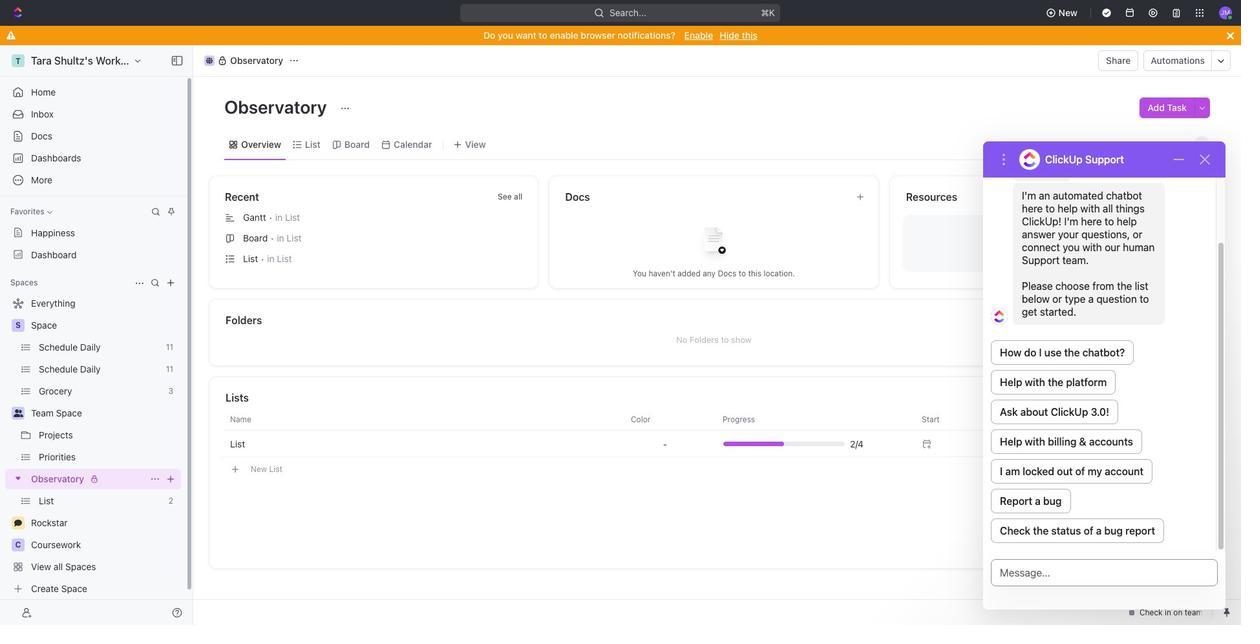Task type: describe. For each thing, give the bounding box(es) containing it.
board • in list
[[243, 233, 302, 244]]

automations button
[[1145, 51, 1211, 70]]

browser
[[581, 30, 615, 41]]

c
[[15, 540, 21, 550]]

spaces inside view all spaces link
[[65, 562, 96, 573]]

haven't
[[649, 269, 675, 278]]

team space
[[31, 408, 82, 419]]

projects
[[39, 430, 73, 441]]

rockstar
[[31, 518, 68, 529]]

s
[[15, 321, 21, 330]]

end
[[1006, 415, 1020, 424]]

progress button
[[715, 410, 906, 430]]

to right any on the top of the page
[[739, 269, 746, 278]]

drop files here to attach
[[1015, 238, 1109, 249]]

search...
[[610, 7, 647, 18]]

to right want
[[539, 30, 547, 41]]

shultz's
[[54, 55, 93, 67]]

11 for second schedule daily link from the top of the tree containing everything
[[166, 365, 173, 374]]

show
[[731, 335, 752, 345]]

create space link
[[5, 579, 178, 600]]

all for view
[[54, 562, 63, 573]]

drop
[[1015, 238, 1034, 249]]

tree inside sidebar 'navigation'
[[5, 293, 181, 600]]

name button
[[222, 410, 623, 430]]

gantt • in list
[[243, 212, 300, 223]]

list inside button
[[269, 464, 282, 474]]

do you want to enable browser notifications? enable hide this
[[484, 30, 758, 41]]

new for new
[[1059, 7, 1078, 18]]

hide
[[720, 30, 739, 41]]

schedule daily for first schedule daily link from the top of the tree containing everything
[[39, 342, 101, 353]]

coursework
[[31, 540, 81, 551]]

comment image
[[14, 520, 22, 528]]

jeremy miller's workspace, , element
[[12, 54, 25, 67]]

priorities link
[[39, 447, 178, 468]]

favorites
[[10, 207, 44, 217]]

• for list
[[261, 254, 265, 264]]

board for board • in list
[[243, 233, 268, 244]]

1 horizontal spatial observatory link
[[201, 53, 286, 69]]

in for gantt
[[275, 212, 283, 223]]

jm button
[[1215, 3, 1236, 23]]

end button
[[998, 410, 1056, 430]]

in for list
[[267, 253, 274, 264]]

2 schedule daily link from the top
[[39, 359, 161, 380]]

grocery link
[[39, 381, 163, 402]]

attach
[[1085, 238, 1109, 249]]

1 daily from the top
[[80, 342, 101, 353]]

happiness link
[[5, 222, 181, 243]]

to right the here
[[1074, 238, 1082, 249]]

space link
[[31, 315, 178, 336]]

1 vertical spatial folders
[[690, 335, 719, 345]]

everything link
[[5, 293, 178, 314]]

0 vertical spatial this
[[742, 30, 758, 41]]

user group image
[[13, 410, 23, 418]]

progress
[[723, 415, 755, 424]]

projects link
[[39, 425, 178, 446]]

3
[[168, 387, 173, 396]]

location.
[[764, 269, 795, 278]]

share button
[[1098, 50, 1139, 71]]

task
[[1167, 102, 1187, 113]]

priority
[[1064, 415, 1090, 424]]

calendar link
[[391, 135, 432, 154]]

home link
[[5, 82, 181, 103]]

home
[[31, 87, 56, 98]]

team
[[31, 408, 54, 419]]

notifications?
[[618, 30, 676, 41]]

• for board
[[270, 233, 274, 243]]

color button
[[623, 410, 707, 430]]

create space
[[31, 584, 87, 595]]

view for view all spaces
[[31, 562, 51, 573]]

0 horizontal spatial spaces
[[10, 278, 38, 288]]

do
[[484, 30, 495, 41]]

observatory inside tree
[[31, 474, 84, 485]]

2/4
[[850, 439, 864, 450]]

2
[[169, 496, 173, 506]]

0 vertical spatial observatory
[[230, 55, 283, 66]]

grocery
[[39, 386, 72, 397]]

inbox link
[[5, 104, 181, 125]]

see all button
[[493, 189, 528, 205]]

team space link
[[31, 403, 178, 424]]

2 vertical spatial list link
[[39, 491, 163, 512]]

files
[[1036, 238, 1052, 249]]

coursework link
[[31, 535, 178, 556]]

dropdown menu image
[[663, 439, 667, 450]]

schedule for second schedule daily link from the top of the tree containing everything
[[39, 364, 78, 375]]

list • in list
[[243, 253, 292, 264]]

0 vertical spatial list link
[[302, 135, 321, 154]]

calendar
[[394, 139, 432, 150]]

start button
[[914, 410, 998, 430]]

overview
[[241, 139, 281, 150]]

all for see
[[514, 192, 523, 202]]

view for view
[[465, 139, 486, 150]]

enable
[[684, 30, 713, 41]]

create
[[31, 584, 59, 595]]

schedule for first schedule daily link from the top of the tree containing everything
[[39, 342, 78, 353]]

folders inside button
[[226, 315, 262, 326]]

list inside tree
[[39, 496, 54, 507]]



Task type: locate. For each thing, give the bounding box(es) containing it.
1 horizontal spatial board
[[344, 139, 370, 150]]

0 vertical spatial view
[[465, 139, 486, 150]]

resources button
[[905, 189, 1186, 205]]

daily down space link
[[80, 342, 101, 353]]

all right the see
[[514, 192, 523, 202]]

more button
[[5, 170, 181, 191]]

0 horizontal spatial observatory link
[[31, 469, 145, 490]]

board
[[344, 139, 370, 150], [243, 233, 268, 244]]

observatory
[[230, 55, 283, 66], [224, 96, 331, 118], [31, 474, 84, 485]]

list link down name 'button'
[[222, 432, 623, 457]]

0 vertical spatial 11
[[166, 343, 173, 352]]

here
[[1055, 238, 1072, 249]]

• for gantt
[[269, 212, 273, 223]]

1 horizontal spatial docs
[[565, 191, 590, 203]]

1 vertical spatial space
[[56, 408, 82, 419]]

new list button
[[222, 458, 1208, 481]]

0 horizontal spatial view
[[31, 562, 51, 573]]

schedule daily link up 'grocery' link
[[39, 359, 161, 380]]

view button
[[448, 129, 490, 160]]

t
[[16, 56, 21, 66]]

dashboards
[[31, 153, 81, 164]]

everything
[[31, 298, 75, 309]]

space down view all spaces
[[61, 584, 87, 595]]

0 vertical spatial board
[[344, 139, 370, 150]]

view button
[[448, 135, 490, 154]]

0 vertical spatial •
[[269, 212, 273, 223]]

dashboard link
[[5, 244, 181, 265]]

1 11 from the top
[[166, 343, 173, 352]]

0 vertical spatial spaces
[[10, 278, 38, 288]]

0 vertical spatial schedule daily
[[39, 342, 101, 353]]

list link left board link at the left of the page
[[302, 135, 321, 154]]

docs inside sidebar 'navigation'
[[31, 131, 52, 142]]

in down 'gantt • in list'
[[277, 233, 284, 244]]

1 horizontal spatial all
[[514, 192, 523, 202]]

0 vertical spatial observatory link
[[201, 53, 286, 69]]

1 vertical spatial docs
[[565, 191, 590, 203]]

0 vertical spatial in
[[275, 212, 283, 223]]

observatory up "overview"
[[224, 96, 331, 118]]

0 vertical spatial daily
[[80, 342, 101, 353]]

board down gantt
[[243, 233, 268, 244]]

automations
[[1151, 55, 1205, 66]]

jm
[[1221, 9, 1230, 16]]

new button
[[1041, 3, 1085, 23]]

2 11 from the top
[[166, 365, 173, 374]]

• down board • in list
[[261, 254, 265, 264]]

schedule daily up the grocery
[[39, 364, 101, 375]]

happiness
[[31, 227, 75, 238]]

spaces
[[10, 278, 38, 288], [65, 562, 96, 573]]

0 vertical spatial new
[[1059, 7, 1078, 18]]

new list
[[251, 464, 282, 474]]

1 horizontal spatial new
[[1059, 7, 1078, 18]]

board for board
[[344, 139, 370, 150]]

daily
[[80, 342, 101, 353], [80, 364, 101, 375]]

tara
[[31, 55, 52, 67]]

view all spaces link
[[5, 557, 178, 578]]

view inside tree
[[31, 562, 51, 573]]

recent
[[225, 191, 259, 203]]

schedule daily link
[[39, 337, 161, 358], [39, 359, 161, 380]]

0 horizontal spatial docs
[[31, 131, 52, 142]]

coursework, , element
[[12, 539, 25, 552]]

space up projects
[[56, 408, 82, 419]]

11 for first schedule daily link from the top of the tree containing everything
[[166, 343, 173, 352]]

this left 'location.'
[[748, 269, 762, 278]]

no
[[676, 335, 687, 345]]

1 schedule daily link from the top
[[39, 337, 161, 358]]

1 schedule daily from the top
[[39, 342, 101, 353]]

0 horizontal spatial all
[[54, 562, 63, 573]]

in for board
[[277, 233, 284, 244]]

view
[[465, 139, 486, 150], [31, 562, 51, 573]]

1 vertical spatial schedule daily link
[[39, 359, 161, 380]]

2 vertical spatial docs
[[718, 269, 737, 278]]

observatory down priorities
[[31, 474, 84, 485]]

start
[[922, 415, 940, 424]]

space for create
[[61, 584, 87, 595]]

dashboards link
[[5, 148, 181, 169]]

1 schedule from the top
[[39, 342, 78, 353]]

0 horizontal spatial folders
[[226, 315, 262, 326]]

0 horizontal spatial new
[[251, 464, 267, 474]]

• down 'gantt • in list'
[[270, 233, 274, 243]]

1 vertical spatial in
[[277, 233, 284, 244]]

gantt
[[243, 212, 266, 223]]

daily up 'grocery' link
[[80, 364, 101, 375]]

schedule daily down space link
[[39, 342, 101, 353]]

2 daily from the top
[[80, 364, 101, 375]]

view all spaces
[[31, 562, 96, 573]]

inbox
[[31, 109, 54, 120]]

schedule
[[39, 342, 78, 353], [39, 364, 78, 375]]

resources
[[906, 191, 958, 203]]

1 horizontal spatial folders
[[690, 335, 719, 345]]

2 schedule from the top
[[39, 364, 78, 375]]

0 vertical spatial folders
[[226, 315, 262, 326]]

in
[[275, 212, 283, 223], [277, 233, 284, 244], [267, 253, 274, 264]]

folders button
[[225, 313, 1186, 328]]

observatory right globe 'icon'
[[230, 55, 283, 66]]

tara shultz's workspace
[[31, 55, 149, 67]]

add task
[[1148, 102, 1187, 113]]

2 vertical spatial in
[[267, 253, 274, 264]]

space
[[31, 320, 57, 331], [56, 408, 82, 419], [61, 584, 87, 595]]

• inside 'gantt • in list'
[[269, 212, 273, 223]]

view inside button
[[465, 139, 486, 150]]

• inside board • in list
[[270, 233, 274, 243]]

spaces up create space link
[[65, 562, 96, 573]]

dashboard
[[31, 249, 77, 260]]

view up create
[[31, 562, 51, 573]]

no folders to show
[[676, 335, 752, 345]]

this
[[742, 30, 758, 41], [748, 269, 762, 278]]

1 vertical spatial •
[[270, 233, 274, 243]]

• inside list • in list
[[261, 254, 265, 264]]

1 vertical spatial 11
[[166, 365, 173, 374]]

1 vertical spatial view
[[31, 562, 51, 573]]

1 vertical spatial schedule daily
[[39, 364, 101, 375]]

new for new list
[[251, 464, 267, 474]]

all up create space
[[54, 562, 63, 573]]

you
[[633, 269, 646, 278]]

priorities
[[39, 452, 76, 463]]

0 vertical spatial space
[[31, 320, 57, 331]]

schedule daily link down space link
[[39, 337, 161, 358]]

2 horizontal spatial docs
[[718, 269, 737, 278]]

1 horizontal spatial view
[[465, 139, 486, 150]]

list link up rockstar link at bottom left
[[39, 491, 163, 512]]

2 schedule daily from the top
[[39, 364, 101, 375]]

1 vertical spatial all
[[54, 562, 63, 573]]

priority button
[[1056, 410, 1118, 430]]

enable
[[550, 30, 578, 41]]

2 vertical spatial space
[[61, 584, 87, 595]]

1 vertical spatial spaces
[[65, 562, 96, 573]]

more
[[31, 175, 52, 186]]

globe image
[[206, 58, 213, 64]]

all inside tree
[[54, 562, 63, 573]]

name
[[230, 415, 251, 424]]

in down board • in list
[[267, 253, 274, 264]]

you haven't added any docs to this location.
[[633, 269, 795, 278]]

1 vertical spatial observatory link
[[31, 469, 145, 490]]

0 vertical spatial schedule daily link
[[39, 337, 161, 358]]

0 vertical spatial all
[[514, 192, 523, 202]]

1 vertical spatial daily
[[80, 364, 101, 375]]

add
[[1148, 102, 1165, 113]]

favorites button
[[5, 204, 57, 220]]

board left calendar "link"
[[344, 139, 370, 150]]

sidebar navigation
[[0, 45, 196, 626]]

in up board • in list
[[275, 212, 283, 223]]

1 vertical spatial list link
[[222, 432, 623, 457]]

added
[[678, 269, 701, 278]]

view right calendar
[[465, 139, 486, 150]]

docs link
[[5, 126, 181, 147]]

2 vertical spatial observatory
[[31, 474, 84, 485]]

1 horizontal spatial spaces
[[65, 562, 96, 573]]

to left show
[[721, 335, 729, 345]]

1 vertical spatial this
[[748, 269, 762, 278]]

2 vertical spatial •
[[261, 254, 265, 264]]

see all
[[498, 192, 523, 202]]

schedule daily for second schedule daily link from the top of the tree containing everything
[[39, 364, 101, 375]]

want
[[516, 30, 536, 41]]

any
[[703, 269, 716, 278]]

this right 'hide'
[[742, 30, 758, 41]]

you
[[498, 30, 513, 41]]

•
[[269, 212, 273, 223], [270, 233, 274, 243], [261, 254, 265, 264]]

all inside 'button'
[[514, 192, 523, 202]]

no most used docs image
[[688, 217, 740, 269]]

0 vertical spatial docs
[[31, 131, 52, 142]]

• right gantt
[[269, 212, 273, 223]]

add task button
[[1140, 98, 1195, 118]]

share
[[1106, 55, 1131, 66]]

lists
[[226, 392, 249, 404]]

tree containing everything
[[5, 293, 181, 600]]

docs
[[31, 131, 52, 142], [565, 191, 590, 203], [718, 269, 737, 278]]

list link
[[302, 135, 321, 154], [222, 432, 623, 457], [39, 491, 163, 512]]

1 vertical spatial schedule
[[39, 364, 78, 375]]

workspace
[[96, 55, 149, 67]]

space, , element
[[12, 319, 25, 332]]

tree
[[5, 293, 181, 600]]

board link
[[342, 135, 370, 154]]

1 vertical spatial board
[[243, 233, 268, 244]]

1 vertical spatial observatory
[[224, 96, 331, 118]]

1 vertical spatial new
[[251, 464, 267, 474]]

space down everything
[[31, 320, 57, 331]]

space for team
[[56, 408, 82, 419]]

rockstar link
[[31, 513, 178, 534]]

color
[[631, 415, 651, 424]]

spaces up everything
[[10, 278, 38, 288]]

0 horizontal spatial board
[[243, 233, 268, 244]]

0 vertical spatial schedule
[[39, 342, 78, 353]]



Task type: vqa. For each thing, say whether or not it's contained in the screenshot.


